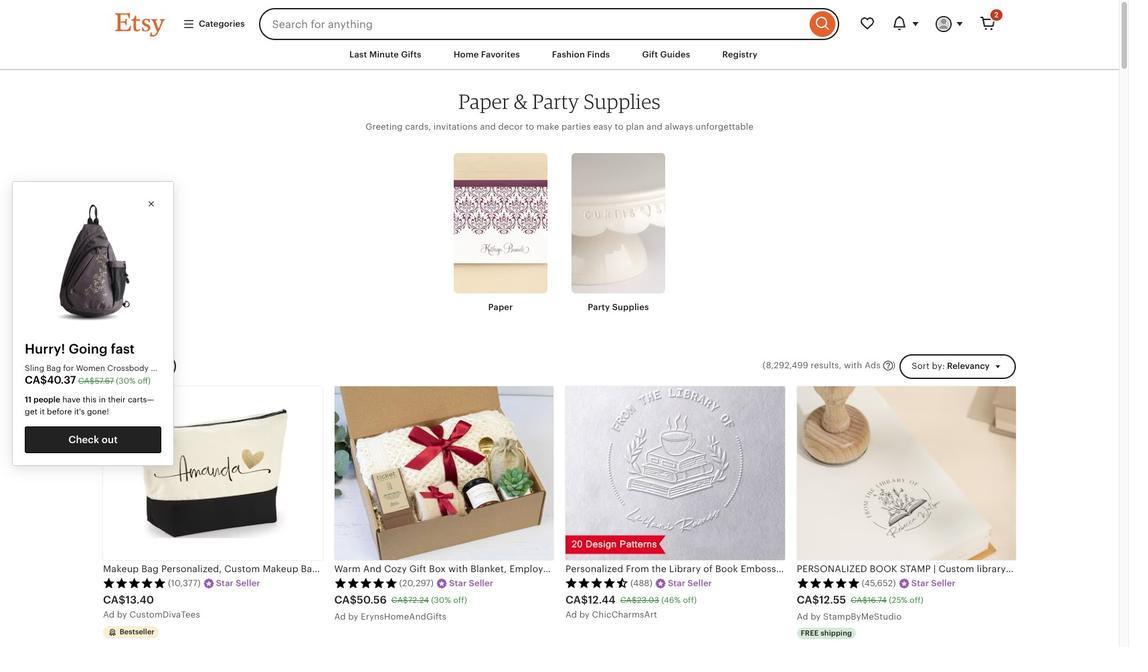 Task type: vqa. For each thing, say whether or not it's contained in the screenshot.
A corresponding to 12.44
yes



Task type: describe. For each thing, give the bounding box(es) containing it.
free
[[801, 630, 819, 638]]

in
[[99, 396, 106, 405]]

d for 12.44
[[571, 610, 577, 620]]

2 to from the left
[[615, 122, 623, 132]]

1 horizontal spatial party
[[588, 303, 610, 313]]

0 horizontal spatial party
[[532, 89, 579, 114]]

d for 12.55
[[803, 612, 808, 622]]

(488)
[[630, 579, 652, 589]]

chiccharmsart
[[592, 610, 657, 620]]

1 vertical spatial supplies
[[612, 303, 649, 313]]

out
[[102, 435, 118, 446]]

decor
[[498, 122, 523, 132]]

categories button
[[173, 12, 255, 36]]

ca$40.37 ca$57.67 (30% off)
[[25, 374, 151, 387]]

home
[[454, 50, 479, 60]]

sort
[[912, 361, 930, 371]]

invitations
[[433, 122, 478, 132]]

hurry!
[[25, 342, 65, 356]]

( 8,292,499 results,
[[763, 361, 842, 371]]

1 star from the left
[[216, 579, 233, 589]]

d for 50.56
[[340, 612, 346, 622]]

personalized from the library of book embosser, custom book stamp,library embosser,ex libris book lover gift image
[[566, 387, 785, 561]]

13.40
[[125, 595, 154, 607]]

2 5 out of 5 stars image from the left
[[334, 578, 397, 589]]

&
[[514, 89, 528, 114]]

last
[[349, 50, 367, 60]]

parties
[[562, 122, 591, 132]]

bestseller
[[120, 629, 154, 637]]

cards,
[[405, 122, 431, 132]]

star for 12.44
[[668, 579, 685, 589]]

makeup bag personalized, custom makeup bag, personalized bag, bag bridesmaid, custom toiletry bag, customized makeup bag, wedding gift image
[[103, 387, 322, 561]]

5 out of 5 stars image for 13.40
[[103, 578, 166, 589]]

party supplies
[[588, 303, 649, 313]]

minute
[[369, 50, 399, 60]]

paper for paper & party supplies
[[458, 89, 510, 114]]

11 people
[[25, 396, 60, 405]]

b for 50.56
[[348, 612, 354, 622]]

before
[[47, 408, 72, 417]]

carts—
[[128, 396, 154, 405]]

ca$40.37
[[25, 374, 76, 387]]

erynshomeandgifts
[[361, 612, 446, 622]]

seller for 12.55
[[931, 579, 956, 589]]

ca$ 13.40 a d b y customdivatees
[[103, 595, 200, 620]]

(
[[763, 361, 766, 371]]

customdivatees
[[130, 610, 200, 620]]

with ads
[[844, 361, 881, 371]]

favorites
[[481, 50, 520, 60]]

2
[[994, 11, 999, 19]]

a for 50.56
[[334, 612, 340, 622]]

all filters
[[127, 361, 166, 371]]

check
[[68, 435, 99, 446]]

it
[[40, 408, 45, 417]]

b for 12.44
[[579, 610, 585, 620]]

last minute gifts
[[349, 50, 421, 60]]

(10,377)
[[168, 579, 201, 589]]

(25%
[[889, 596, 908, 606]]

results,
[[811, 361, 842, 371]]

y inside the ca$ 13.40 a d b y customdivatees
[[122, 610, 127, 620]]

d inside the ca$ 13.40 a d b y customdivatees
[[109, 610, 115, 620]]

filters
[[140, 361, 166, 371]]

sort by: relevancy
[[912, 361, 990, 371]]

finds
[[587, 50, 610, 60]]

check out
[[68, 435, 118, 446]]

off) for 12.55
[[910, 596, 924, 606]]

fashion finds link
[[542, 43, 620, 67]]

off) for 12.44
[[683, 596, 697, 606]]

this
[[83, 396, 97, 405]]

fast
[[111, 342, 135, 356]]

1 and from the left
[[480, 122, 496, 132]]

star for 50.56
[[449, 579, 467, 589]]

all filters button
[[103, 355, 176, 379]]

plan
[[626, 122, 644, 132]]

stampbymestudio
[[823, 612, 902, 622]]

categories
[[199, 19, 245, 29]]

(46%
[[661, 596, 681, 606]]

star seller for 12.44
[[668, 579, 712, 589]]

their
[[108, 396, 126, 405]]



Task type: locate. For each thing, give the bounding box(es) containing it.
off)
[[138, 377, 151, 386], [453, 596, 467, 606], [683, 596, 697, 606], [910, 596, 924, 606]]

50.56
[[357, 595, 387, 607]]

and left decor
[[480, 122, 496, 132]]

always
[[665, 122, 693, 132]]

23.03
[[637, 596, 659, 606]]

registry link
[[712, 43, 768, 67]]

it's gone!
[[74, 408, 109, 417]]

star
[[216, 579, 233, 589], [449, 579, 467, 589], [668, 579, 685, 589], [911, 579, 929, 589]]

b inside ca$ 12.44 ca$ 23.03 (46% off) a d b y chiccharmsart
[[579, 610, 585, 620]]

star seller
[[216, 579, 260, 589], [449, 579, 493, 589], [668, 579, 712, 589], [911, 579, 956, 589]]

seller right the (10,377)
[[236, 579, 260, 589]]

b inside ca$ 12.55 ca$ 16.74 (25% off) a d b y stampbymestudio
[[811, 612, 816, 622]]

ads
[[865, 361, 881, 371]]

get
[[25, 408, 38, 417]]

(30% right 72.24
[[431, 596, 451, 606]]

d up free
[[803, 612, 808, 622]]

ca$ inside the ca$ 13.40 a d b y customdivatees
[[103, 595, 125, 607]]

3 5 out of 5 stars image from the left
[[797, 578, 860, 589]]

ca$57.67
[[78, 377, 114, 386]]

star up the (46%
[[668, 579, 685, 589]]

Search for anything text field
[[259, 8, 806, 40]]

2 link
[[972, 8, 1004, 40]]

a left customdivatees
[[103, 610, 109, 620]]

y for 12.55
[[816, 612, 821, 622]]

ca$ 12.55 ca$ 16.74 (25% off) a d b y stampbymestudio
[[797, 595, 924, 622]]

star seller right the (10,377)
[[216, 579, 260, 589]]

0 vertical spatial paper
[[458, 89, 510, 114]]

b up free
[[811, 612, 816, 622]]

d inside ca$ 12.55 ca$ 16.74 (25% off) a d b y stampbymestudio
[[803, 612, 808, 622]]

relevancy
[[947, 361, 990, 371]]

16.74
[[867, 596, 887, 606]]

2 horizontal spatial 5 out of 5 stars image
[[797, 578, 860, 589]]

4.5 out of 5 stars image
[[566, 578, 628, 589]]

12.55
[[819, 595, 846, 607]]

and right the "plan"
[[647, 122, 662, 132]]

1 horizontal spatial and
[[647, 122, 662, 132]]

menu bar containing last minute gifts
[[91, 40, 1028, 70]]

off) inside ca$ 12.55 ca$ 16.74 (25% off) a d b y stampbymestudio
[[910, 596, 924, 606]]

off) inside ca$ 50.56 ca$ 72.24 (30% off) a d b y erynshomeandgifts
[[453, 596, 467, 606]]

4 star from the left
[[911, 579, 929, 589]]

y up free shipping
[[816, 612, 821, 622]]

1 horizontal spatial (30%
[[431, 596, 451, 606]]

off) right the (46%
[[683, 596, 697, 606]]

star seller right (45,652)
[[911, 579, 956, 589]]

star for 12.55
[[911, 579, 929, 589]]

y inside ca$ 12.44 ca$ 23.03 (46% off) a d b y chiccharmsart
[[585, 610, 590, 620]]

star seller up the (46%
[[668, 579, 712, 589]]

have this in their carts— get it before it's gone!
[[25, 396, 154, 417]]

1 horizontal spatial to
[[615, 122, 623, 132]]

1 to from the left
[[525, 122, 534, 132]]

a for 12.44
[[566, 610, 572, 620]]

off) right the (25% on the right
[[910, 596, 924, 606]]

paper link
[[454, 154, 547, 314]]

going
[[69, 342, 108, 356]]

11
[[25, 396, 32, 405]]

d inside ca$ 50.56 ca$ 72.24 (30% off) a d b y erynshomeandgifts
[[340, 612, 346, 622]]

None search field
[[259, 8, 839, 40]]

0 horizontal spatial (30%
[[116, 377, 136, 386]]

menu bar
[[91, 40, 1028, 70]]

1 horizontal spatial 5 out of 5 stars image
[[334, 578, 397, 589]]

and
[[480, 122, 496, 132], [647, 122, 662, 132]]

off) for 50.56
[[453, 596, 467, 606]]

d left the erynshomeandgifts
[[340, 612, 346, 622]]

greeting cards, invitations and decor to make parties easy to plan and always unforgettable
[[366, 122, 753, 132]]

off) inside ca$40.37 ca$57.67 (30% off)
[[138, 377, 151, 386]]

2 star seller from the left
[[449, 579, 493, 589]]

72.24
[[408, 596, 429, 606]]

all
[[127, 361, 138, 371]]

have
[[62, 396, 80, 405]]

people
[[33, 396, 60, 405]]

gifts
[[401, 50, 421, 60]]

0 vertical spatial party
[[532, 89, 579, 114]]

(45,652)
[[862, 579, 896, 589]]

b inside ca$ 50.56 ca$ 72.24 (30% off) a d b y erynshomeandgifts
[[348, 612, 354, 622]]

b down 4.5 out of 5 stars "image"
[[579, 610, 585, 620]]

(30% inside ca$ 50.56 ca$ 72.24 (30% off) a d b y erynshomeandgifts
[[431, 596, 451, 606]]

y for 12.44
[[585, 610, 590, 620]]

by:
[[932, 361, 945, 371]]

5 out of 5 stars image up the 50.56
[[334, 578, 397, 589]]

b up bestseller in the bottom of the page
[[117, 610, 123, 620]]

0 horizontal spatial and
[[480, 122, 496, 132]]

seller right (488)
[[688, 579, 712, 589]]

gift guides link
[[632, 43, 700, 67]]

y for 50.56
[[354, 612, 358, 622]]

paper & party supplies
[[458, 89, 661, 114]]

4 seller from the left
[[931, 579, 956, 589]]

none search field inside categories banner
[[259, 8, 839, 40]]

1 vertical spatial paper
[[488, 303, 513, 313]]

y down the 50.56
[[354, 612, 358, 622]]

b for 12.55
[[811, 612, 816, 622]]

star right (45,652)
[[911, 579, 929, 589]]

gift
[[642, 50, 658, 60]]

star right (20,297)
[[449, 579, 467, 589]]

to left the "plan"
[[615, 122, 623, 132]]

with
[[844, 361, 862, 371]]

1 star seller from the left
[[216, 579, 260, 589]]

3 star seller from the left
[[668, 579, 712, 589]]

4 star seller from the left
[[911, 579, 956, 589]]

a down 4.5 out of 5 stars "image"
[[566, 610, 572, 620]]

5 out of 5 stars image
[[103, 578, 166, 589], [334, 578, 397, 589], [797, 578, 860, 589]]

y down 13.40
[[122, 610, 127, 620]]

3 seller from the left
[[688, 579, 712, 589]]

a left the erynshomeandgifts
[[334, 612, 340, 622]]

personalized book stamp | custom library stamp | self inking library stamp | from the library of stamp | book lover | personalized stamp image
[[797, 387, 1016, 561]]

easy
[[593, 122, 612, 132]]

y inside ca$ 12.55 ca$ 16.74 (25% off) a d b y stampbymestudio
[[816, 612, 821, 622]]

0 horizontal spatial 5 out of 5 stars image
[[103, 578, 166, 589]]

seller right (20,297)
[[469, 579, 493, 589]]

(20,297)
[[399, 579, 434, 589]]

supplies
[[584, 89, 661, 114], [612, 303, 649, 313]]

1 vertical spatial party
[[588, 303, 610, 313]]

a inside ca$ 12.55 ca$ 16.74 (25% off) a d b y stampbymestudio
[[797, 612, 803, 622]]

12.44
[[588, 595, 616, 607]]

star seller for 12.55
[[911, 579, 956, 589]]

5 out of 5 stars image up 12.55
[[797, 578, 860, 589]]

d
[[109, 610, 115, 620], [571, 610, 577, 620], [340, 612, 346, 622], [803, 612, 808, 622]]

3 star from the left
[[668, 579, 685, 589]]

off) right 72.24
[[453, 596, 467, 606]]

1 seller from the left
[[236, 579, 260, 589]]

fashion
[[552, 50, 585, 60]]

seller
[[236, 579, 260, 589], [469, 579, 493, 589], [688, 579, 712, 589], [931, 579, 956, 589]]

hurry! going fast
[[25, 342, 135, 356]]

)
[[893, 361, 896, 371]]

ca$ 50.56 ca$ 72.24 (30% off) a d b y erynshomeandgifts
[[334, 595, 467, 622]]

star seller for 50.56
[[449, 579, 493, 589]]

y down 12.44
[[585, 610, 590, 620]]

categories banner
[[91, 0, 1028, 40]]

b inside the ca$ 13.40 a d b y customdivatees
[[117, 610, 123, 620]]

registry
[[722, 50, 758, 60]]

star right the (10,377)
[[216, 579, 233, 589]]

0 vertical spatial (30%
[[116, 377, 136, 386]]

y inside ca$ 50.56 ca$ 72.24 (30% off) a d b y erynshomeandgifts
[[354, 612, 358, 622]]

free shipping
[[801, 630, 852, 638]]

off) inside ca$ 12.44 ca$ 23.03 (46% off) a d b y chiccharmsart
[[683, 596, 697, 606]]

seller for 12.44
[[688, 579, 712, 589]]

to left make
[[525, 122, 534, 132]]

a for 12.55
[[797, 612, 803, 622]]

d down 4.5 out of 5 stars "image"
[[571, 610, 577, 620]]

ca$ 12.44 ca$ 23.03 (46% off) a d b y chiccharmsart
[[566, 595, 697, 620]]

party supplies link
[[572, 154, 665, 314]]

(30% inside ca$40.37 ca$57.67 (30% off)
[[116, 377, 136, 386]]

d left customdivatees
[[109, 610, 115, 620]]

greeting
[[366, 122, 403, 132]]

1 5 out of 5 stars image from the left
[[103, 578, 166, 589]]

a inside ca$ 50.56 ca$ 72.24 (30% off) a d b y erynshomeandgifts
[[334, 612, 340, 622]]

seller right (45,652)
[[931, 579, 956, 589]]

home favorites link
[[444, 43, 530, 67]]

guides
[[660, 50, 690, 60]]

0 horizontal spatial to
[[525, 122, 534, 132]]

a inside the ca$ 13.40 a d b y customdivatees
[[103, 610, 109, 620]]

2 star from the left
[[449, 579, 467, 589]]

unforgettable
[[695, 122, 753, 132]]

b
[[117, 610, 123, 620], [579, 610, 585, 620], [348, 612, 354, 622], [811, 612, 816, 622]]

b left the erynshomeandgifts
[[348, 612, 354, 622]]

a inside ca$ 12.44 ca$ 23.03 (46% off) a d b y chiccharmsart
[[566, 610, 572, 620]]

d inside ca$ 12.44 ca$ 23.03 (46% off) a d b y chiccharmsart
[[571, 610, 577, 620]]

fashion finds
[[552, 50, 610, 60]]

8,292,499
[[766, 361, 808, 371]]

5 out of 5 stars image for 12.55
[[797, 578, 860, 589]]

to
[[525, 122, 534, 132], [615, 122, 623, 132]]

warm and cozy gift box with blanket, employee appreciation gift, fall care package, hygge gift box, personalized gift, handmade gifts image
[[334, 387, 553, 561]]

2 seller from the left
[[469, 579, 493, 589]]

2 and from the left
[[647, 122, 662, 132]]

off) down all filters
[[138, 377, 151, 386]]

5 out of 5 stars image up 13.40
[[103, 578, 166, 589]]

party
[[532, 89, 579, 114], [588, 303, 610, 313]]

paper for paper
[[488, 303, 513, 313]]

star seller right (20,297)
[[449, 579, 493, 589]]

1 vertical spatial (30%
[[431, 596, 451, 606]]

make
[[537, 122, 559, 132]]

a up free
[[797, 612, 803, 622]]

shipping
[[821, 630, 852, 638]]

(30% down the all at bottom
[[116, 377, 136, 386]]

(30%
[[116, 377, 136, 386], [431, 596, 451, 606]]

seller for 50.56
[[469, 579, 493, 589]]

0 vertical spatial supplies
[[584, 89, 661, 114]]

home favorites
[[454, 50, 520, 60]]

last minute gifts link
[[339, 43, 431, 67]]



